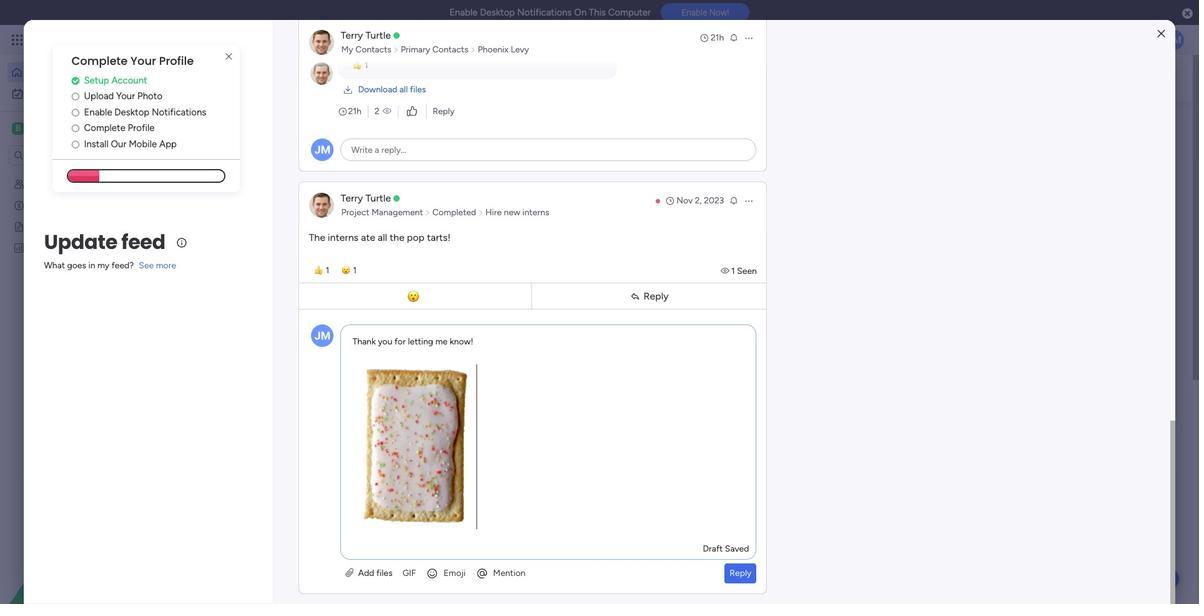 Task type: locate. For each thing, give the bounding box(es) containing it.
complete for complete profile
[[84, 123, 125, 134]]

complete up setup
[[71, 53, 128, 69]]

1 horizontal spatial new
[[569, 279, 587, 290]]

1 horizontal spatial feed
[[289, 577, 312, 591]]

notifications for enable desktop notifications on this computer
[[517, 7, 572, 18]]

feed
[[121, 228, 165, 256], [289, 577, 312, 591]]

turtle for management
[[366, 192, 391, 204]]

terry for project
[[341, 192, 363, 204]]

my contacts up good morning, jeremy! quickly access your recent boards, inbox and workspaces
[[341, 44, 392, 55]]

form
[[460, 488, 484, 499]]

0 vertical spatial 21h
[[711, 32, 724, 43]]

feed left (inbox)
[[289, 577, 312, 591]]

0 vertical spatial new
[[569, 279, 587, 290]]

1 horizontal spatial notifications
[[517, 7, 572, 18]]

0 horizontal spatial new
[[436, 488, 458, 499]]

new for new task
[[569, 279, 587, 290]]

1 vertical spatial terry turtle link
[[341, 192, 391, 204]]

enable up 5.webp
[[450, 7, 478, 18]]

1 horizontal spatial slider arrow image
[[425, 207, 431, 219]]

1 horizontal spatial desktop
[[480, 7, 515, 18]]

1 horizontal spatial reply
[[644, 290, 669, 302]]

options image
[[744, 196, 754, 206]]

0 horizontal spatial interns
[[328, 232, 359, 244]]

terry up -
[[341, 29, 363, 41]]

1 vertical spatial feed
[[289, 577, 312, 591]]

monday
[[56, 32, 98, 47]]

1 vertical spatial reply button
[[725, 564, 757, 584]]

public board image for new form
[[418, 487, 432, 501]]

terry up "project"
[[341, 192, 363, 204]]

notifications down upload your photo link
[[152, 107, 206, 118]]

1 vertical spatial your
[[116, 91, 135, 102]]

1 vertical spatial turtle
[[366, 192, 391, 204]]

enable desktop notifications on this computer
[[450, 7, 651, 18]]

basic up "dapulse attachment" icon
[[344, 508, 365, 519]]

all inside button
[[586, 330, 594, 341]]

circle o image down check circle image on the top of the page
[[71, 92, 80, 101]]

feed for update feed
[[121, 228, 165, 256]]

1 horizontal spatial update
[[248, 577, 286, 591]]

help
[[1146, 573, 1169, 586]]

enable for enable now!
[[682, 8, 707, 18]]

0 horizontal spatial slider arrow image
[[393, 44, 399, 56]]

enable for enable desktop notifications
[[84, 107, 112, 118]]

quick search results list box
[[231, 376, 926, 541]]

0 horizontal spatial enable
[[84, 107, 112, 118]]

3 circle o image from the top
[[71, 124, 80, 133]]

0 horizontal spatial >
[[337, 508, 342, 519]]

emoji
[[444, 569, 466, 579]]

slider arrow image for management
[[425, 207, 431, 219]]

help button
[[1136, 569, 1179, 590]]

completed link
[[431, 207, 478, 219]]

gif button
[[398, 564, 421, 584]]

1 vertical spatial profile
[[128, 123, 155, 134]]

complete up install
[[84, 123, 125, 134]]

0 vertical spatial files
[[410, 84, 426, 95]]

complete your profile
[[71, 53, 194, 69]]

0 horizontal spatial notifications
[[152, 107, 206, 118]]

tarts!
[[427, 232, 451, 244]]

2 work management > main workspace from the left
[[606, 508, 751, 519]]

0 vertical spatial terry
[[341, 29, 363, 41]]

all for show
[[586, 330, 594, 341]]

dapulse close image
[[1183, 7, 1193, 20]]

1 horizontal spatial basic
[[344, 508, 365, 519]]

0 horizontal spatial profile
[[128, 123, 155, 134]]

slider arrow image
[[470, 44, 476, 56]]

0 vertical spatial your
[[131, 53, 156, 69]]

reminder image
[[729, 32, 739, 42]]

enable down upload at the top left of the page
[[84, 107, 112, 118]]

all
[[400, 84, 408, 95], [378, 232, 387, 244], [586, 330, 594, 341]]

work inside 'my work' "option"
[[43, 88, 62, 99]]

1 vertical spatial lottie animation image
[[0, 479, 159, 605]]

basic
[[29, 122, 53, 134], [344, 508, 365, 519]]

my inside quick search results list box
[[264, 488, 279, 499]]

1 vertical spatial desktop
[[114, 107, 149, 118]]

turtle
[[366, 29, 391, 41], [366, 192, 391, 204]]

your up setup account link
[[131, 53, 156, 69]]

2 terry turtle link from the top
[[341, 192, 391, 204]]

new
[[569, 279, 587, 290], [436, 488, 458, 499]]

0 vertical spatial desktop
[[480, 7, 515, 18]]

all up v2 like image
[[400, 84, 408, 95]]

see left more on the top of page
[[139, 261, 154, 271]]

complete
[[71, 53, 128, 69], [84, 123, 125, 134]]

new for new form
[[436, 488, 458, 499]]

boards,
[[339, 79, 373, 91]]

feed?
[[112, 261, 134, 271]]

0 vertical spatial public dashboard image
[[13, 242, 25, 254]]

basic crm
[[29, 122, 77, 134]]

public board image left new form
[[418, 487, 432, 501]]

terry turtle link for management
[[341, 192, 391, 204]]

what
[[44, 261, 65, 271]]

profile
[[159, 53, 194, 69], [128, 123, 155, 134]]

1 horizontal spatial component image
[[762, 507, 773, 518]]

mobile
[[129, 139, 157, 150]]

circle o image inside "complete profile" link
[[71, 124, 80, 133]]

2 > from the left
[[509, 508, 514, 519]]

nov
[[677, 196, 693, 206]]

photo
[[137, 91, 162, 102]]

2 circle o image from the top
[[71, 108, 80, 117]]

public board image left the getting
[[13, 221, 25, 232]]

interns inside the hire new interns link
[[523, 207, 549, 218]]

crm down add to favorites image
[[367, 508, 386, 519]]

1 terry from the top
[[341, 29, 363, 41]]

1 horizontal spatial interns
[[523, 207, 549, 218]]

recent
[[308, 79, 337, 91]]

update feed (inbox)
[[248, 577, 352, 591]]

0 vertical spatial crm
[[55, 122, 77, 134]]

see inside button
[[218, 34, 233, 45]]

circle o image for install
[[71, 140, 80, 149]]

0 horizontal spatial public board image
[[13, 221, 25, 232]]

2 vertical spatial all
[[586, 330, 594, 341]]

project management
[[341, 207, 423, 218]]

slider arrow image
[[393, 44, 399, 56], [425, 207, 431, 219], [478, 207, 484, 219]]

files
[[410, 84, 426, 95], [377, 569, 393, 579]]

terry turtle link for contacts
[[341, 29, 391, 41]]

my contacts link
[[339, 44, 393, 56]]

turtle up project management
[[366, 192, 391, 204]]

profile inside "complete profile" link
[[128, 123, 155, 134]]

new left the "task" on the top
[[569, 279, 587, 290]]

component image
[[418, 507, 429, 518], [762, 507, 773, 518]]

interns
[[523, 207, 549, 218], [328, 232, 359, 244]]

this
[[589, 7, 606, 18]]

1 horizontal spatial work management > main workspace
[[606, 508, 751, 519]]

phoenix levy link
[[476, 44, 531, 56]]

download all files link
[[343, 82, 426, 97]]

1 horizontal spatial 21h
[[711, 32, 724, 43]]

0 horizontal spatial 21h
[[348, 106, 362, 117]]

0 horizontal spatial see
[[139, 261, 154, 271]]

1 vertical spatial my contacts
[[29, 179, 80, 189]]

1 horizontal spatial >
[[509, 508, 514, 519]]

public board image inside quick search results list box
[[418, 487, 432, 501]]

2 horizontal spatial enable
[[682, 8, 707, 18]]

1 terry turtle link from the top
[[341, 29, 391, 41]]

all right ate in the left top of the page
[[378, 232, 387, 244]]

circle o image inside upload your photo link
[[71, 92, 80, 101]]

0 horizontal spatial main
[[516, 508, 535, 519]]

interns left ate in the left top of the page
[[328, 232, 359, 244]]

0 vertical spatial lottie animation element
[[602, 55, 953, 102]]

your down account
[[116, 91, 135, 102]]

1 for 1 button below the
[[326, 265, 329, 276]]

0 horizontal spatial reply
[[433, 106, 455, 117]]

1 vertical spatial public board image
[[418, 487, 432, 501]]

0 vertical spatial all
[[400, 84, 408, 95]]

0 horizontal spatial basic
[[29, 122, 53, 134]]

terry turtle up "project"
[[341, 192, 391, 204]]

feed for update feed (inbox)
[[289, 577, 312, 591]]

files up v2 like image
[[410, 84, 426, 95]]

crm inside quick search results list box
[[367, 508, 386, 519]]

0 horizontal spatial component image
[[418, 507, 429, 518]]

my work
[[29, 88, 62, 99]]

terry turtle up pants-
[[341, 29, 391, 41]]

jeremy!
[[276, 66, 308, 77]]

1
[[364, 60, 368, 70], [326, 265, 329, 276], [353, 265, 357, 276], [731, 266, 735, 277]]

sales dashboard
[[29, 242, 94, 253]]

management
[[372, 207, 423, 218]]

visited
[[297, 361, 331, 375]]

2 main from the left
[[688, 508, 707, 519]]

1 vertical spatial reply
[[644, 290, 669, 302]]

1 for 1 button under ate in the left top of the page
[[353, 265, 357, 276]]

new
[[504, 207, 520, 218]]

0 horizontal spatial files
[[377, 569, 393, 579]]

1 horizontal spatial profile
[[159, 53, 194, 69]]

more
[[156, 261, 176, 271]]

5
[[361, 578, 366, 589]]

contacts
[[355, 44, 392, 55], [432, 44, 469, 55], [44, 179, 80, 189], [281, 488, 323, 499]]

see up dapulse x slim "image"
[[218, 34, 233, 45]]

notifications
[[517, 7, 572, 18], [152, 107, 206, 118]]

3 > from the left
[[681, 508, 686, 519]]

4 circle o image from the top
[[71, 140, 80, 149]]

and
[[402, 79, 419, 91]]

feed up see more 'link'
[[121, 228, 165, 256]]

0 vertical spatial feed
[[121, 228, 165, 256]]

slider arrow image left primary on the left of page
[[393, 44, 399, 56]]

0 horizontal spatial all
[[378, 232, 387, 244]]

reply button
[[535, 286, 764, 307], [725, 564, 757, 584]]

desktop down upload your photo
[[114, 107, 149, 118]]

1 vertical spatial lottie animation element
[[0, 479, 159, 605]]

21h
[[711, 32, 724, 43], [348, 106, 362, 117]]

work management > basic crm
[[262, 508, 386, 519]]

notifications inside enable desktop notifications link
[[152, 107, 206, 118]]

check circle image
[[71, 76, 80, 85]]

2 vertical spatial my contacts
[[264, 488, 323, 499]]

0 vertical spatial basic
[[29, 122, 53, 134]]

21h left the 2
[[348, 106, 362, 117]]

0 vertical spatial complete
[[71, 53, 128, 69]]

1 horizontal spatial main
[[688, 508, 707, 519]]

0 vertical spatial lottie animation image
[[602, 55, 953, 102]]

close my private tasks image
[[231, 127, 246, 142]]

lottie animation element
[[602, 55, 953, 102], [0, 479, 159, 605]]

my
[[97, 261, 109, 271]]

0 horizontal spatial update
[[44, 228, 117, 256]]

desktop up phoenix
[[480, 7, 515, 18]]

0 vertical spatial terry turtle
[[341, 29, 391, 41]]

0 horizontal spatial workspace
[[537, 508, 579, 519]]

1 button down my contacts link at the top left
[[348, 57, 373, 72]]

files right add
[[377, 569, 393, 579]]

terry turtle link up pants-
[[341, 29, 391, 41]]

my up good morning, jeremy! quickly access your recent boards, inbox and workspaces
[[341, 44, 353, 55]]

home
[[27, 67, 51, 77]]

terry turtle link
[[341, 29, 391, 41], [341, 192, 391, 204]]

basic inside quick search results list box
[[344, 508, 365, 519]]

see
[[218, 34, 233, 45], [139, 261, 154, 271]]

0 horizontal spatial crm
[[55, 122, 77, 134]]

2 vertical spatial reply
[[730, 569, 752, 579]]

circle o image
[[71, 92, 80, 101], [71, 108, 80, 117], [71, 124, 80, 133], [71, 140, 80, 149]]

1 terry turtle from the top
[[341, 29, 391, 41]]

enable left now!
[[682, 8, 707, 18]]

0 vertical spatial turtle
[[366, 29, 391, 41]]

2 horizontal spatial reply
[[730, 569, 752, 579]]

my down home
[[29, 88, 41, 99]]

0 horizontal spatial feed
[[121, 228, 165, 256]]

1 vertical spatial 21h
[[348, 106, 362, 117]]

primary contacts link
[[399, 44, 470, 56]]

v2 seen image
[[383, 106, 391, 118]]

work management > main workspace up draft
[[606, 508, 751, 519]]

public board image
[[13, 221, 25, 232], [418, 487, 432, 501]]

new inside quick search results list box
[[436, 488, 458, 499]]

2 terry from the top
[[341, 192, 363, 204]]

1 circle o image from the top
[[71, 92, 80, 101]]

1 vertical spatial basic
[[344, 508, 365, 519]]

circle o image down my work link on the left of the page
[[71, 108, 80, 117]]

dapulse attachment image
[[346, 569, 354, 579]]

list box
[[0, 171, 159, 427]]

my up work management > basic crm
[[264, 488, 279, 499]]

0 vertical spatial reply
[[433, 106, 455, 117]]

workspaces
[[422, 79, 475, 91]]

all for download
[[400, 84, 408, 95]]

new left form
[[436, 488, 458, 499]]

public dashboard image
[[13, 242, 25, 254], [762, 487, 776, 501]]

1 vertical spatial files
[[377, 569, 393, 579]]

on
[[574, 7, 587, 18]]

recently visited
[[248, 361, 331, 375]]

1 vertical spatial terry turtle
[[341, 192, 391, 204]]

1 vertical spatial new
[[436, 488, 458, 499]]

2 terry turtle from the top
[[341, 192, 391, 204]]

work management > main workspace
[[434, 508, 579, 519], [606, 508, 751, 519]]

completed
[[432, 207, 476, 218]]

1 horizontal spatial my contacts
[[264, 488, 323, 499]]

turtle up today-
[[366, 29, 391, 41]]

slider arrow image left completed
[[425, 207, 431, 219]]

1 horizontal spatial workspace
[[709, 508, 751, 519]]

1 turtle from the top
[[366, 29, 391, 41]]

desktop for enable desktop notifications
[[114, 107, 149, 118]]

circle o image left install
[[71, 140, 80, 149]]

mention
[[493, 569, 526, 579]]

my contacts up work management > basic crm
[[264, 488, 323, 499]]

1 horizontal spatial enable
[[450, 7, 478, 18]]

setup
[[84, 75, 109, 86]]

1 vertical spatial public dashboard image
[[762, 487, 776, 501]]

work
[[101, 32, 123, 47], [43, 88, 62, 99], [262, 508, 281, 519], [434, 508, 453, 519], [606, 508, 625, 519]]

21h left reminder icon
[[711, 32, 724, 43]]

2 workspace from the left
[[709, 508, 751, 519]]

0 vertical spatial see
[[218, 34, 233, 45]]

0 vertical spatial notifications
[[517, 7, 572, 18]]

2 component image from the left
[[762, 507, 773, 518]]

1 vertical spatial notifications
[[152, 107, 206, 118]]

interns right new
[[523, 207, 549, 218]]

profile up mobile on the top left of page
[[128, 123, 155, 134]]

the
[[309, 232, 325, 244]]

Search in workspace field
[[26, 148, 104, 163]]

1 vertical spatial crm
[[367, 508, 386, 519]]

circle o image inside install our mobile app link
[[71, 140, 80, 149]]

desktop
[[480, 7, 515, 18], [114, 107, 149, 118]]

1 horizontal spatial crm
[[367, 508, 386, 519]]

profile up setup account link
[[159, 53, 194, 69]]

basic right b
[[29, 122, 53, 134]]

0 vertical spatial terry turtle link
[[341, 29, 391, 41]]

slider arrow image left hire
[[478, 207, 484, 219]]

1 horizontal spatial see
[[218, 34, 233, 45]]

enable desktop notifications link
[[71, 105, 240, 120]]

1 vertical spatial terry
[[341, 192, 363, 204]]

my contacts up deal tracker
[[29, 179, 80, 189]]

workspace
[[537, 508, 579, 519], [709, 508, 751, 519]]

terry turtle link up "project"
[[341, 192, 391, 204]]

1 horizontal spatial lottie animation element
[[602, 55, 953, 102]]

1 horizontal spatial public board image
[[418, 487, 432, 501]]

0 horizontal spatial lottie animation image
[[0, 479, 159, 605]]

circle o image up search in workspace field
[[71, 124, 80, 133]]

1 horizontal spatial lottie animation image
[[602, 55, 953, 102]]

contacts up work management > basic crm
[[281, 488, 323, 499]]

2 horizontal spatial all
[[586, 330, 594, 341]]

1 seen
[[731, 266, 757, 277]]

all right show
[[586, 330, 594, 341]]

work management > main workspace down form
[[434, 508, 579, 519]]

draft
[[703, 544, 723, 555]]

notifications left on
[[517, 7, 572, 18]]

crm up search in workspace field
[[55, 122, 77, 134]]

2 turtle from the top
[[366, 192, 391, 204]]

-
[[348, 42, 352, 53]]

enable inside button
[[682, 8, 707, 18]]

lottie animation image
[[602, 55, 953, 102], [0, 479, 159, 605]]

circle o image inside enable desktop notifications link
[[71, 108, 80, 117]]

v2 seen image
[[721, 266, 731, 277]]

monday work management
[[56, 32, 194, 47]]

dashboard
[[52, 242, 94, 253]]

1 vertical spatial complete
[[84, 123, 125, 134]]

option
[[0, 173, 159, 175]]

see plans button
[[202, 31, 262, 49]]

goes
[[67, 261, 86, 271]]



Task type: describe. For each thing, give the bounding box(es) containing it.
200227-
[[428, 42, 462, 53]]

upload your photo
[[84, 91, 162, 102]]

enable now!
[[682, 8, 729, 18]]

mention button
[[471, 564, 531, 584]]

inbox
[[375, 79, 400, 91]]

know!
[[450, 337, 473, 347]]

reply...
[[382, 145, 406, 156]]

for
[[395, 337, 406, 347]]

install our mobile app
[[84, 139, 177, 150]]

contacts left slider arrow icon on the top left of the page
[[432, 44, 469, 55]]

show all
[[562, 330, 594, 341]]

my right close my private tasks icon
[[248, 127, 264, 141]]

access
[[252, 79, 283, 91]]

1 button down the
[[309, 263, 334, 278]]

project
[[341, 207, 370, 218]]

upload your photo link
[[71, 90, 240, 104]]

contacts right -
[[355, 44, 392, 55]]

add to favorites image
[[376, 487, 388, 500]]

0 horizontal spatial my contacts
[[29, 179, 80, 189]]

home link
[[7, 62, 152, 82]]

pants-
[[352, 42, 377, 53]]

jeremy miller image
[[1164, 30, 1184, 50]]

enable for enable desktop notifications on this computer
[[450, 7, 478, 18]]

terry for my
[[341, 29, 363, 41]]

1 main from the left
[[516, 508, 535, 519]]

21h link
[[700, 32, 724, 44]]

update feed
[[44, 228, 165, 256]]

1 > from the left
[[337, 508, 342, 519]]

slider arrow image for contacts
[[393, 44, 399, 56]]

home option
[[7, 62, 152, 82]]

recently
[[248, 361, 294, 375]]

the interns ate all the pop tarts!
[[309, 232, 451, 244]]

update for update feed
[[44, 228, 117, 256]]

primary contacts
[[401, 44, 469, 55]]

phoenix
[[478, 44, 509, 55]]

my private tasks
[[248, 127, 333, 141]]

circle o image for enable
[[71, 108, 80, 117]]

ate
[[361, 232, 375, 244]]

install our mobile app link
[[71, 137, 240, 151]]

setup account
[[84, 75, 147, 86]]

dapulse x slim image
[[221, 49, 236, 64]]

inline-
[[403, 42, 428, 53]]

basic inside workspace selection element
[[29, 122, 53, 134]]

options image
[[744, 33, 754, 43]]

terry turtle for contacts
[[341, 29, 391, 41]]

the
[[390, 232, 405, 244]]

1 workspace from the left
[[537, 508, 579, 519]]

2 horizontal spatial slider arrow image
[[478, 207, 484, 219]]

sales
[[29, 242, 50, 253]]

gif
[[403, 569, 416, 579]]

1 button down ate in the left top of the page
[[337, 263, 362, 278]]

terry turtle for management
[[341, 192, 391, 204]]

public board image for getting started
[[13, 221, 25, 232]]

see more link
[[139, 260, 176, 273]]

private
[[267, 127, 303, 141]]

update for update feed (inbox)
[[248, 577, 286, 591]]

computer
[[608, 7, 651, 18]]

1 horizontal spatial files
[[410, 84, 426, 95]]

my work link
[[7, 84, 152, 104]]

1 component image from the left
[[418, 507, 429, 518]]

app
[[159, 139, 177, 150]]

contacts inside quick search results list box
[[281, 488, 323, 499]]

your for photo
[[116, 91, 135, 102]]

quickly
[[216, 79, 249, 91]]

hire
[[486, 207, 502, 218]]

reply link
[[433, 106, 455, 117]]

our
[[111, 139, 126, 150]]

nov 2, 2023
[[677, 196, 724, 206]]

workspace image
[[12, 122, 24, 136]]

﻿thank
[[353, 337, 376, 347]]

list box containing my contacts
[[0, 171, 159, 427]]

reply for reply "link" at the top of page
[[433, 106, 455, 117]]

add files
[[356, 569, 393, 579]]

turtle for contacts
[[366, 29, 391, 41]]

deal tracker
[[29, 200, 77, 211]]

2
[[375, 106, 380, 117]]

2 horizontal spatial my contacts
[[341, 44, 392, 55]]

circle o image for complete
[[71, 124, 80, 133]]

good
[[216, 66, 237, 77]]

1 vertical spatial interns
[[328, 232, 359, 244]]

see plans
[[218, 34, 256, 45]]

setup account link
[[71, 74, 240, 88]]

b
[[15, 123, 21, 134]]

show
[[562, 330, 584, 341]]

lottie animation image for lottie animation element to the left
[[0, 479, 159, 605]]

1 for 1 button below my contacts link at the top left
[[364, 60, 368, 70]]

-pants-today-inline-200227-5.webp link
[[348, 42, 491, 53]]

1 horizontal spatial public dashboard image
[[762, 487, 776, 501]]

select product image
[[11, 34, 24, 46]]

2,
[[695, 196, 702, 206]]

in
[[88, 261, 95, 271]]

nov 2, 2023 link
[[665, 195, 724, 207]]

circle o image for upload
[[71, 92, 80, 101]]

my inside 'my work' "option"
[[29, 88, 41, 99]]

v2 like image
[[407, 105, 417, 119]]

account
[[111, 75, 147, 86]]

desktop for enable desktop notifications on this computer
[[480, 7, 515, 18]]

1 vertical spatial see
[[139, 261, 154, 271]]

0 vertical spatial profile
[[159, 53, 194, 69]]

0 horizontal spatial public dashboard image
[[13, 242, 25, 254]]

download all files
[[358, 84, 426, 95]]

my work option
[[7, 84, 152, 104]]

1 vertical spatial all
[[378, 232, 387, 244]]

0 vertical spatial reply button
[[535, 286, 764, 307]]

plans
[[236, 34, 256, 45]]

hire new interns link
[[484, 207, 551, 219]]

tasks
[[306, 127, 333, 141]]

me
[[436, 337, 448, 347]]

you
[[378, 337, 392, 347]]

my inside my contacts link
[[341, 44, 353, 55]]

reply for bottommost reply button
[[730, 569, 752, 579]]

notifications for enable desktop notifications
[[152, 107, 206, 118]]

enable desktop notifications
[[84, 107, 206, 118]]

deal
[[29, 200, 47, 211]]

now!
[[710, 8, 729, 18]]

reminder image
[[729, 196, 739, 206]]

﻿thank you for letting me know!
[[353, 337, 473, 347]]

my contacts inside quick search results list box
[[264, 488, 323, 499]]

your for profile
[[131, 53, 156, 69]]

(inbox)
[[315, 577, 352, 591]]

0 horizontal spatial lottie animation element
[[0, 479, 159, 605]]

2023
[[704, 196, 724, 206]]

add
[[358, 569, 374, 579]]

saved
[[725, 544, 749, 555]]

project management link
[[339, 207, 425, 219]]

install
[[84, 139, 109, 150]]

close image
[[1158, 29, 1165, 38]]

enable now! button
[[661, 3, 750, 22]]

workspace selection element
[[12, 121, 79, 136]]

crm inside workspace selection element
[[55, 122, 77, 134]]

contacts up tracker
[[44, 179, 80, 189]]

write
[[351, 145, 373, 156]]

getting
[[29, 221, 59, 232]]

download
[[358, 84, 397, 95]]

pop
[[407, 232, 425, 244]]

started
[[62, 221, 91, 232]]

complete for complete your profile
[[71, 53, 128, 69]]

lottie animation image for the rightmost lottie animation element
[[602, 55, 953, 102]]

primary
[[401, 44, 430, 55]]

1 work management > main workspace from the left
[[434, 508, 579, 519]]

complete profile link
[[71, 121, 240, 135]]

my up deal
[[29, 179, 41, 189]]



Task type: vqa. For each thing, say whether or not it's contained in the screenshot.
the leftmost 'feed'
yes



